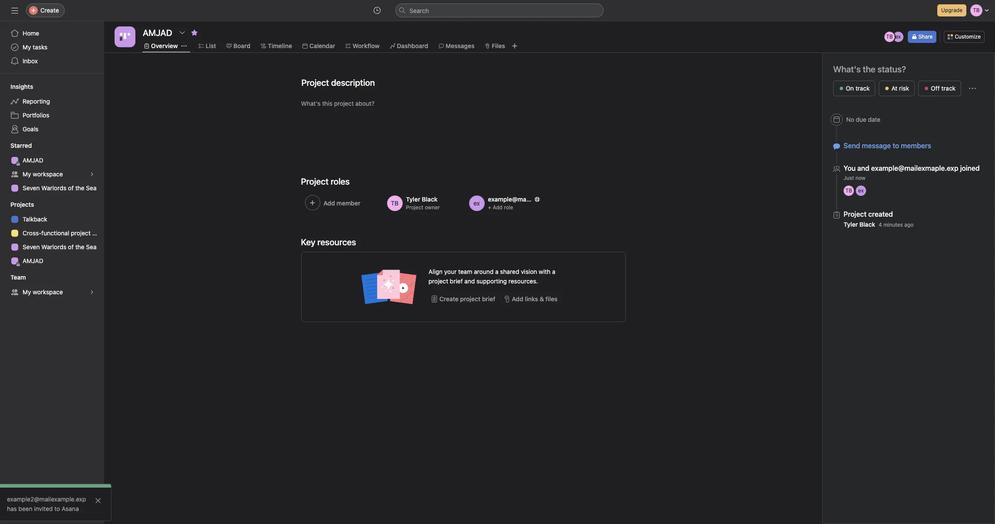 Task type: vqa. For each thing, say whether or not it's contained in the screenshot.
History "image"
yes



Task type: describe. For each thing, give the bounding box(es) containing it.
1 vertical spatial tb
[[846, 188, 853, 194]]

upgrade button
[[938, 4, 967, 16]]

black
[[860, 221, 876, 228]]

Project description title text field
[[296, 74, 377, 92]]

my workspace link for see details, my workspace image
[[5, 286, 99, 300]]

around
[[474, 268, 494, 276]]

and inside you and example@mailexmaple.exp joined just now
[[858, 165, 870, 172]]

warlords for talkback
[[41, 244, 66, 251]]

plan
[[92, 230, 104, 237]]

teams element
[[0, 270, 104, 301]]

brief inside create project brief button
[[482, 296, 496, 303]]

home
[[23, 30, 39, 37]]

the for amjad
[[75, 185, 84, 192]]

amjad for 2nd amjad link from the top of the page
[[23, 257, 43, 265]]

align your team around a shared vision with a project brief and supporting resources.
[[429, 268, 556, 285]]

track for off track
[[942, 85, 956, 92]]

board link
[[227, 41, 251, 51]]

talkback
[[23, 216, 47, 223]]

calendar link
[[303, 41, 335, 51]]

track for on track
[[856, 85, 870, 92]]

members
[[901, 142, 932, 150]]

off track
[[931, 85, 956, 92]]

workspace for see details, my workspace image
[[33, 289, 63, 296]]

add links & files
[[512, 296, 558, 303]]

joined
[[961, 165, 980, 172]]

0 horizontal spatial project
[[71, 230, 91, 237]]

close image
[[95, 498, 102, 505]]

see details, my workspace image
[[89, 290, 95, 295]]

messages
[[446, 42, 475, 49]]

at
[[892, 85, 898, 92]]

no due date button
[[827, 112, 885, 128]]

no due date
[[847, 116, 881, 123]]

vision
[[521, 268, 537, 276]]

with
[[539, 268, 551, 276]]

customize button
[[944, 31, 985, 43]]

brief inside the align your team around a shared vision with a project brief and supporting resources.
[[450, 278, 463, 285]]

invite button
[[8, 506, 46, 521]]

invite
[[24, 510, 40, 517]]

been
[[19, 506, 32, 513]]

send message to members button
[[844, 142, 932, 150]]

more actions image
[[970, 85, 976, 92]]

cross-functional project plan
[[23, 230, 104, 237]]

upgrade
[[942, 7, 963, 13]]

customize
[[955, 33, 981, 40]]

show options image
[[179, 29, 186, 36]]

dashboard
[[397, 42, 428, 49]]

+ add role
[[488, 204, 513, 211]]

on
[[846, 85, 854, 92]]

the for talkback
[[75, 244, 84, 251]]

example2@mailexample.exp has been invited to asana
[[7, 496, 86, 513]]

on track
[[846, 85, 870, 92]]

2 amjad link from the top
[[5, 254, 99, 268]]

add tab image
[[511, 43, 518, 49]]

project roles
[[301, 177, 350, 187]]

supporting
[[477, 278, 507, 285]]

home link
[[5, 26, 99, 40]]

1 a from the left
[[495, 268, 499, 276]]

insights element
[[0, 79, 104, 138]]

example2@mailexample.exp
[[7, 496, 86, 504]]

due
[[856, 116, 867, 123]]

asana
[[62, 506, 79, 513]]

now
[[856, 175, 866, 181]]

project inside button
[[460, 296, 481, 303]]

tab actions image
[[181, 43, 187, 49]]

shared
[[500, 268, 519, 276]]

insights button
[[0, 82, 33, 91]]

overview
[[151, 42, 178, 49]]

0 vertical spatial tb
[[887, 33, 893, 40]]

seven warlords of the sea link for talkback
[[5, 241, 99, 254]]

seven warlords of the sea for amjad
[[23, 185, 97, 192]]

list
[[206, 42, 216, 49]]

create button
[[26, 3, 65, 17]]

seven warlords of the sea link for amjad
[[5, 181, 99, 195]]

starred button
[[0, 142, 32, 150]]

0 horizontal spatial example@mailexmaple.exp
[[488, 196, 566, 203]]

portfolios link
[[5, 109, 99, 122]]

workflow
[[353, 42, 380, 49]]

create for create
[[40, 7, 59, 14]]

resources.
[[509, 278, 538, 285]]

insights
[[10, 83, 33, 90]]

starred element
[[0, 138, 104, 197]]

date
[[868, 116, 881, 123]]

messages link
[[439, 41, 475, 51]]

you and example@mailexmaple.exp joined just now
[[844, 165, 980, 181]]

team button
[[0, 274, 26, 282]]

my workspace link for see details, my workspace icon
[[5, 168, 99, 181]]

timeline
[[268, 42, 292, 49]]

what's the status?
[[834, 64, 906, 74]]

of for amjad
[[68, 185, 74, 192]]

amjad for amjad link in the starred 'element'
[[23, 157, 43, 164]]

share
[[919, 33, 933, 40]]

project created tyler black 4 minutes ago
[[844, 211, 914, 228]]

key resources
[[301, 237, 356, 247]]

files
[[492, 42, 505, 49]]

tasks
[[33, 43, 47, 51]]

inbox link
[[5, 54, 99, 68]]

starred
[[10, 142, 32, 149]]

add member button
[[301, 191, 380, 216]]

add links & files button
[[501, 292, 560, 307]]

my for see details, my workspace image
[[23, 289, 31, 296]]

links
[[525, 296, 538, 303]]

and inside the align your team around a shared vision with a project brief and supporting resources.
[[465, 278, 475, 285]]

at risk button
[[879, 81, 915, 96]]

talkback link
[[5, 213, 99, 227]]

has
[[7, 506, 17, 513]]

goals link
[[5, 122, 99, 136]]



Task type: locate. For each thing, give the bounding box(es) containing it.
my workspace for see details, my workspace image
[[23, 289, 63, 296]]

1 horizontal spatial example@mailexmaple.exp
[[872, 165, 959, 172]]

to inside example2@mailexample.exp has been invited to asana
[[54, 506, 60, 513]]

2 seven from the top
[[23, 244, 40, 251]]

1 my from the top
[[23, 43, 31, 51]]

your
[[444, 268, 457, 276]]

the status?
[[863, 64, 906, 74]]

role
[[504, 204, 513, 211]]

ex
[[896, 33, 901, 40], [859, 188, 864, 194]]

a right with
[[552, 268, 556, 276]]

invited
[[34, 506, 53, 513]]

brief down 'your'
[[450, 278, 463, 285]]

brief
[[450, 278, 463, 285], [482, 296, 496, 303]]

seven down "cross-"
[[23, 244, 40, 251]]

functional
[[41, 230, 69, 237]]

1 vertical spatial warlords
[[41, 244, 66, 251]]

share button
[[908, 31, 937, 43]]

files
[[546, 296, 558, 303]]

warlords up talkback link
[[41, 185, 66, 192]]

of inside starred 'element'
[[68, 185, 74, 192]]

my workspace inside teams element
[[23, 289, 63, 296]]

my down starred on the top left of the page
[[23, 171, 31, 178]]

1 vertical spatial seven
[[23, 244, 40, 251]]

my workspace link inside teams element
[[5, 286, 99, 300]]

reporting link
[[5, 95, 99, 109]]

seven warlords of the sea link inside projects element
[[5, 241, 99, 254]]

0 vertical spatial my workspace link
[[5, 168, 99, 181]]

1 amjad link from the top
[[5, 154, 99, 168]]

my
[[23, 43, 31, 51], [23, 171, 31, 178], [23, 289, 31, 296]]

cross-
[[23, 230, 41, 237]]

0 vertical spatial my workspace
[[23, 171, 63, 178]]

example@mailexmaple.exp up role
[[488, 196, 566, 203]]

workspace inside starred 'element'
[[33, 171, 63, 178]]

example@mailexmaple.exp down "members"
[[872, 165, 959, 172]]

0 vertical spatial brief
[[450, 278, 463, 285]]

my workspace for see details, my workspace icon
[[23, 171, 63, 178]]

2 track from the left
[[942, 85, 956, 92]]

warlords down cross-functional project plan link
[[41, 244, 66, 251]]

sea inside starred 'element'
[[86, 185, 97, 192]]

seven up projects
[[23, 185, 40, 192]]

0 vertical spatial seven warlords of the sea link
[[5, 181, 99, 195]]

1 vertical spatial sea
[[86, 244, 97, 251]]

None text field
[[141, 25, 174, 40]]

1 vertical spatial seven warlords of the sea link
[[5, 241, 99, 254]]

you and example@mailexmaple.exp joined button
[[844, 164, 980, 173]]

project down team
[[460, 296, 481, 303]]

amjad link down goals link
[[5, 154, 99, 168]]

0 vertical spatial sea
[[86, 185, 97, 192]]

0 vertical spatial ex
[[896, 33, 901, 40]]

seven warlords of the sea for talkback
[[23, 244, 97, 251]]

1 horizontal spatial to
[[893, 142, 900, 150]]

of
[[68, 185, 74, 192], [68, 244, 74, 251]]

calendar
[[310, 42, 335, 49]]

board image
[[120, 32, 130, 42]]

1 vertical spatial ex
[[859, 188, 864, 194]]

0 horizontal spatial brief
[[450, 278, 463, 285]]

seven warlords of the sea inside projects element
[[23, 244, 97, 251]]

example@mailexmaple.exp inside you and example@mailexmaple.exp joined just now
[[872, 165, 959, 172]]

2 sea from the top
[[86, 244, 97, 251]]

my down team on the bottom left of page
[[23, 289, 31, 296]]

2 vertical spatial project
[[460, 296, 481, 303]]

add right +
[[493, 204, 503, 211]]

amjad link inside starred 'element'
[[5, 154, 99, 168]]

my workspace down team on the bottom left of page
[[23, 289, 63, 296]]

seven warlords of the sea down cross-functional project plan
[[23, 244, 97, 251]]

my inside starred 'element'
[[23, 171, 31, 178]]

inbox
[[23, 57, 38, 65]]

1 horizontal spatial project
[[429, 278, 448, 285]]

2 seven warlords of the sea from the top
[[23, 244, 97, 251]]

1 horizontal spatial track
[[942, 85, 956, 92]]

my tasks link
[[5, 40, 99, 54]]

track right on
[[856, 85, 870, 92]]

message
[[862, 142, 891, 150]]

owner
[[425, 204, 440, 211]]

seven warlords of the sea
[[23, 185, 97, 192], [23, 244, 97, 251]]

tb left share button
[[887, 33, 893, 40]]

to left the asana
[[54, 506, 60, 513]]

seven inside starred 'element'
[[23, 185, 40, 192]]

seven warlords of the sea link up talkback link
[[5, 181, 99, 195]]

0 vertical spatial of
[[68, 185, 74, 192]]

2 the from the top
[[75, 244, 84, 251]]

send
[[844, 142, 861, 150]]

1 sea from the top
[[86, 185, 97, 192]]

1 horizontal spatial tb
[[887, 33, 893, 40]]

project down "align"
[[429, 278, 448, 285]]

2 of from the top
[[68, 244, 74, 251]]

amjad down starred on the top left of the page
[[23, 157, 43, 164]]

1 vertical spatial amjad link
[[5, 254, 99, 268]]

1 vertical spatial of
[[68, 244, 74, 251]]

add left links
[[512, 296, 524, 303]]

1 vertical spatial project
[[429, 278, 448, 285]]

add member
[[324, 200, 361, 207]]

seven
[[23, 185, 40, 192], [23, 244, 40, 251]]

0 vertical spatial to
[[893, 142, 900, 150]]

sea down see details, my workspace icon
[[86, 185, 97, 192]]

1 horizontal spatial create
[[440, 296, 459, 303]]

projects
[[10, 201, 34, 208]]

1 my workspace from the top
[[23, 171, 63, 178]]

my tasks
[[23, 43, 47, 51]]

1 track from the left
[[856, 85, 870, 92]]

of down cross-functional project plan
[[68, 244, 74, 251]]

ago
[[905, 222, 914, 228]]

tyler
[[844, 221, 858, 228]]

project
[[406, 204, 424, 211]]

0 horizontal spatial and
[[465, 278, 475, 285]]

1 amjad from the top
[[23, 157, 43, 164]]

1 of from the top
[[68, 185, 74, 192]]

team
[[458, 268, 472, 276]]

example@mailexmaple.exp
[[872, 165, 959, 172], [488, 196, 566, 203]]

ex left share button
[[896, 33, 901, 40]]

2 my from the top
[[23, 171, 31, 178]]

0 horizontal spatial track
[[856, 85, 870, 92]]

no
[[847, 116, 855, 123]]

0 vertical spatial the
[[75, 185, 84, 192]]

1 vertical spatial and
[[465, 278, 475, 285]]

board
[[233, 42, 251, 49]]

seven warlords of the sea up talkback link
[[23, 185, 97, 192]]

1 my workspace link from the top
[[5, 168, 99, 181]]

history image
[[374, 7, 381, 14]]

1 seven warlords of the sea from the top
[[23, 185, 97, 192]]

of for talkback
[[68, 244, 74, 251]]

2 warlords from the top
[[41, 244, 66, 251]]

off track button
[[919, 81, 962, 96]]

of up talkback link
[[68, 185, 74, 192]]

the inside starred 'element'
[[75, 185, 84, 192]]

create project brief button
[[429, 292, 498, 307]]

tyler black project owner
[[406, 196, 440, 211]]

0 vertical spatial create
[[40, 7, 59, 14]]

create for create project brief
[[440, 296, 459, 303]]

2 my workspace link from the top
[[5, 286, 99, 300]]

sea
[[86, 185, 97, 192], [86, 244, 97, 251]]

you
[[844, 165, 856, 172]]

1 the from the top
[[75, 185, 84, 192]]

projects element
[[0, 197, 104, 270]]

0 vertical spatial seven warlords of the sea
[[23, 185, 97, 192]]

0 horizontal spatial add
[[493, 204, 503, 211]]

goals
[[23, 125, 38, 133]]

0 vertical spatial and
[[858, 165, 870, 172]]

2 seven warlords of the sea link from the top
[[5, 241, 99, 254]]

seven warlords of the sea link inside starred 'element'
[[5, 181, 99, 195]]

remove from starred image
[[191, 29, 198, 36]]

a up supporting
[[495, 268, 499, 276]]

workflow link
[[346, 41, 380, 51]]

sea for talkback
[[86, 244, 97, 251]]

and up now
[[858, 165, 870, 172]]

workspace inside teams element
[[33, 289, 63, 296]]

sea down plan
[[86, 244, 97, 251]]

1 horizontal spatial a
[[552, 268, 556, 276]]

my workspace link
[[5, 168, 99, 181], [5, 286, 99, 300]]

just
[[844, 175, 854, 181]]

my workspace link down team on the bottom left of page
[[5, 286, 99, 300]]

workspace
[[33, 171, 63, 178], [33, 289, 63, 296]]

my left tasks
[[23, 43, 31, 51]]

1 vertical spatial add
[[512, 296, 524, 303]]

project created
[[844, 211, 893, 218]]

1 horizontal spatial ex
[[896, 33, 901, 40]]

2 my workspace from the top
[[23, 289, 63, 296]]

project left plan
[[71, 230, 91, 237]]

amjad link up teams element
[[5, 254, 99, 268]]

1 vertical spatial my workspace
[[23, 289, 63, 296]]

1 vertical spatial my
[[23, 171, 31, 178]]

1 warlords from the top
[[41, 185, 66, 192]]

seven inside projects element
[[23, 244, 40, 251]]

1 vertical spatial workspace
[[33, 289, 63, 296]]

tb down just
[[846, 188, 853, 194]]

1 vertical spatial create
[[440, 296, 459, 303]]

the up talkback link
[[75, 185, 84, 192]]

workspace for see details, my workspace icon
[[33, 171, 63, 178]]

my for see details, my workspace icon
[[23, 171, 31, 178]]

create down 'your'
[[440, 296, 459, 303]]

0 vertical spatial workspace
[[33, 171, 63, 178]]

on track button
[[834, 81, 876, 96]]

0 horizontal spatial a
[[495, 268, 499, 276]]

at risk
[[892, 85, 910, 92]]

1 vertical spatial example@mailexmaple.exp
[[488, 196, 566, 203]]

hide sidebar image
[[11, 7, 18, 14]]

to right message
[[893, 142, 900, 150]]

0 horizontal spatial ex
[[859, 188, 864, 194]]

0 vertical spatial example@mailexmaple.exp
[[872, 165, 959, 172]]

and down team
[[465, 278, 475, 285]]

1 vertical spatial brief
[[482, 296, 496, 303]]

of inside projects element
[[68, 244, 74, 251]]

seven for talkback
[[23, 244, 40, 251]]

add
[[493, 204, 503, 211], [512, 296, 524, 303]]

my inside teams element
[[23, 289, 31, 296]]

2 workspace from the top
[[33, 289, 63, 296]]

my workspace inside starred 'element'
[[23, 171, 63, 178]]

0 horizontal spatial create
[[40, 7, 59, 14]]

see details, my workspace image
[[89, 172, 95, 177]]

warlords for amjad
[[41, 185, 66, 192]]

reporting
[[23, 98, 50, 105]]

0 vertical spatial add
[[493, 204, 503, 211]]

create inside button
[[440, 296, 459, 303]]

warlords inside starred 'element'
[[41, 185, 66, 192]]

0 horizontal spatial to
[[54, 506, 60, 513]]

Search tasks, projects, and more text field
[[395, 3, 604, 17]]

1 horizontal spatial brief
[[482, 296, 496, 303]]

2 horizontal spatial project
[[460, 296, 481, 303]]

a
[[495, 268, 499, 276], [552, 268, 556, 276]]

global element
[[0, 21, 104, 73]]

2 vertical spatial my
[[23, 289, 31, 296]]

2 amjad from the top
[[23, 257, 43, 265]]

2 a from the left
[[552, 268, 556, 276]]

send message to members
[[844, 142, 932, 150]]

sea for amjad
[[86, 185, 97, 192]]

project inside the align your team around a shared vision with a project brief and supporting resources.
[[429, 278, 448, 285]]

0 vertical spatial project
[[71, 230, 91, 237]]

seven warlords of the sea link down "functional" at the left top of the page
[[5, 241, 99, 254]]

create
[[40, 7, 59, 14], [440, 296, 459, 303]]

0 vertical spatial seven
[[23, 185, 40, 192]]

warlords
[[41, 185, 66, 192], [41, 244, 66, 251]]

amjad
[[23, 157, 43, 164], [23, 257, 43, 265]]

create up 'home' link
[[40, 7, 59, 14]]

my workspace down starred on the top left of the page
[[23, 171, 63, 178]]

amjad inside starred 'element'
[[23, 157, 43, 164]]

amjad inside projects element
[[23, 257, 43, 265]]

0 vertical spatial amjad link
[[5, 154, 99, 168]]

off
[[931, 85, 940, 92]]

1 seven from the top
[[23, 185, 40, 192]]

my workspace link down starred on the top left of the page
[[5, 168, 99, 181]]

0 horizontal spatial tb
[[846, 188, 853, 194]]

risk
[[900, 85, 910, 92]]

cross-functional project plan link
[[5, 227, 104, 241]]

3 my from the top
[[23, 289, 31, 296]]

0 vertical spatial my
[[23, 43, 31, 51]]

seven for amjad
[[23, 185, 40, 192]]

seven warlords of the sea inside starred 'element'
[[23, 185, 97, 192]]

sea inside projects element
[[86, 244, 97, 251]]

brief down supporting
[[482, 296, 496, 303]]

what's
[[834, 64, 861, 74]]

1 horizontal spatial add
[[512, 296, 524, 303]]

amjad link
[[5, 154, 99, 168], [5, 254, 99, 268]]

the inside projects element
[[75, 244, 84, 251]]

warlords inside projects element
[[41, 244, 66, 251]]

dashboard link
[[390, 41, 428, 51]]

0 vertical spatial warlords
[[41, 185, 66, 192]]

timeline link
[[261, 41, 292, 51]]

1 horizontal spatial and
[[858, 165, 870, 172]]

1 vertical spatial to
[[54, 506, 60, 513]]

1 seven warlords of the sea link from the top
[[5, 181, 99, 195]]

ex down now
[[859, 188, 864, 194]]

1 workspace from the top
[[33, 171, 63, 178]]

track right off
[[942, 85, 956, 92]]

1 vertical spatial my workspace link
[[5, 286, 99, 300]]

1 vertical spatial amjad
[[23, 257, 43, 265]]

create inside dropdown button
[[40, 7, 59, 14]]

0 vertical spatial amjad
[[23, 157, 43, 164]]

the down cross-functional project plan
[[75, 244, 84, 251]]

1 vertical spatial seven warlords of the sea
[[23, 244, 97, 251]]

1 vertical spatial the
[[75, 244, 84, 251]]

create project brief
[[440, 296, 496, 303]]

add inside "popup button"
[[512, 296, 524, 303]]

projects button
[[0, 201, 34, 209]]

to
[[893, 142, 900, 150], [54, 506, 60, 513]]

+
[[488, 204, 491, 211]]

track
[[856, 85, 870, 92], [942, 85, 956, 92]]

amjad up team on the bottom left of page
[[23, 257, 43, 265]]

team
[[10, 274, 26, 281]]

my inside global element
[[23, 43, 31, 51]]



